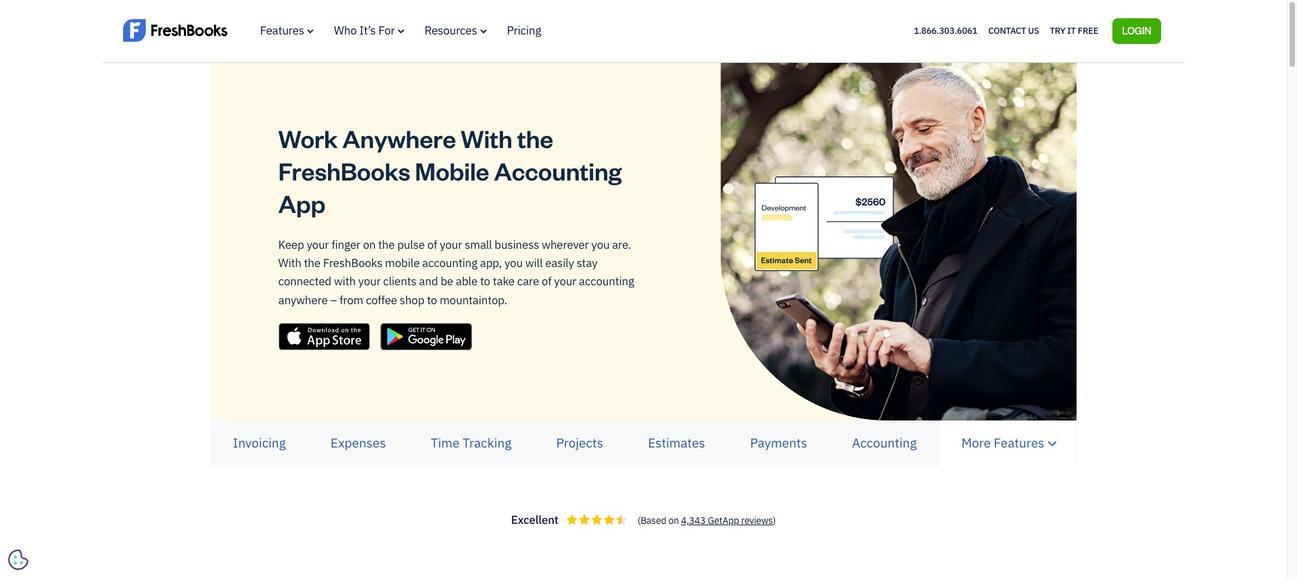 Task type: vqa. For each thing, say whether or not it's contained in the screenshot.
automated
no



Task type: describe. For each thing, give the bounding box(es) containing it.
try it free link
[[1050, 22, 1098, 40]]

0 vertical spatial of
[[427, 237, 437, 252]]

keep your finger on the pulse of your small business wherever you are. with the freshbooks mobile accounting app, you will easily stay connected with your clients and be able to take care of your accounting anywhere – from coffee shop to mountaintop.
[[278, 237, 634, 307]]

are.
[[612, 237, 631, 252]]

clients
[[383, 274, 416, 289]]

small
[[465, 237, 492, 252]]

mobile
[[385, 256, 420, 270]]

the inside work anywhere with the freshbooks mobile accounting app
[[517, 122, 553, 154]]

time tracking
[[431, 435, 511, 451]]

stay
[[577, 256, 598, 270]]

4.5 stars image
[[567, 515, 627, 525]]

try it free
[[1050, 25, 1098, 36]]

0 horizontal spatial to
[[427, 293, 437, 307]]

more features
[[962, 435, 1044, 451]]

be
[[441, 274, 453, 289]]

it
[[1067, 25, 1076, 36]]

try
[[1050, 25, 1066, 36]]

4,343 getapp reviews link
[[681, 515, 773, 527]]

0 vertical spatial features
[[260, 23, 304, 38]]

google play image
[[380, 323, 472, 350]]

freshbooks inside work anywhere with the freshbooks mobile accounting app
[[278, 155, 410, 186]]

invoicing link
[[211, 423, 308, 464]]

your left small
[[440, 237, 462, 252]]

accounting inside work anywhere with the freshbooks mobile accounting app
[[494, 155, 622, 186]]

work anywhere with the freshbooks mobile accounting app
[[278, 122, 622, 219]]

accounting link
[[830, 423, 939, 464]]

take
[[493, 274, 515, 289]]

)
[[773, 515, 776, 527]]

estimates link
[[626, 423, 728, 464]]

0 horizontal spatial you
[[504, 256, 523, 270]]

login
[[1122, 24, 1151, 36]]

1 horizontal spatial to
[[480, 274, 490, 289]]

excellent
[[511, 513, 559, 528]]

reviews
[[741, 515, 773, 527]]

payments link
[[728, 423, 830, 464]]

login link
[[1113, 18, 1161, 44]]

estimates
[[648, 435, 705, 451]]

(based
[[638, 515, 666, 527]]

mountaintop.
[[440, 293, 507, 307]]

more
[[962, 435, 991, 451]]

finger
[[332, 237, 360, 252]]

getapp
[[708, 515, 739, 527]]

app store icon image
[[278, 323, 370, 350]]

invoicing
[[233, 435, 286, 451]]

able
[[456, 274, 478, 289]]

free
[[1078, 25, 1098, 36]]

tracking
[[463, 435, 511, 451]]

projects
[[556, 435, 603, 451]]

0 horizontal spatial accounting
[[422, 256, 477, 270]]

time
[[431, 435, 460, 451]]

on inside keep your finger on the pulse of your small business wherever you are. with the freshbooks mobile accounting app, you will easily stay connected with your clients and be able to take care of your accounting anywhere – from coffee shop to mountaintop.
[[363, 237, 376, 252]]

mobile
[[415, 155, 489, 186]]

app,
[[480, 256, 502, 270]]

cookie preferences image
[[8, 550, 28, 570]]

coffee
[[366, 293, 397, 307]]

–
[[330, 293, 337, 307]]

expenses link
[[308, 423, 408, 464]]

from
[[339, 293, 363, 307]]

your down the easily
[[554, 274, 576, 289]]

1.866.303.6061 link
[[914, 25, 978, 36]]

us
[[1028, 25, 1039, 36]]

contact
[[988, 25, 1026, 36]]

who it's for
[[334, 23, 395, 38]]

it's
[[359, 23, 376, 38]]

cookie consent banner dialog
[[10, 412, 213, 568]]



Task type: locate. For each thing, give the bounding box(es) containing it.
with
[[461, 122, 512, 154], [278, 256, 301, 270]]

with up mobile
[[461, 122, 512, 154]]

1 horizontal spatial you
[[591, 237, 610, 252]]

0 vertical spatial freshbooks
[[278, 155, 410, 186]]

1 horizontal spatial accounting
[[579, 274, 634, 289]]

features left who
[[260, 23, 304, 38]]

accounting
[[422, 256, 477, 270], [579, 274, 634, 289]]

app
[[278, 187, 325, 219]]

resources link
[[425, 23, 487, 38]]

the
[[517, 122, 553, 154], [378, 237, 395, 252], [304, 256, 320, 270]]

0 vertical spatial accounting
[[494, 155, 622, 186]]

1 vertical spatial of
[[542, 274, 552, 289]]

freshbooks down finger
[[323, 256, 382, 270]]

to down and
[[427, 293, 437, 307]]

features right more
[[994, 435, 1044, 451]]

to
[[480, 274, 490, 289], [427, 293, 437, 307]]

who
[[334, 23, 357, 38]]

1 vertical spatial to
[[427, 293, 437, 307]]

0 vertical spatial to
[[480, 274, 490, 289]]

freshbooks inside keep your finger on the pulse of your small business wherever you are. with the freshbooks mobile accounting app, you will easily stay connected with your clients and be able to take care of your accounting anywhere – from coffee shop to mountaintop.
[[323, 256, 382, 270]]

for
[[378, 23, 395, 38]]

1 horizontal spatial with
[[461, 122, 512, 154]]

projects link
[[534, 423, 626, 464]]

accounting
[[494, 155, 622, 186], [852, 435, 917, 451]]

0 horizontal spatial on
[[363, 237, 376, 252]]

1 vertical spatial accounting
[[579, 274, 634, 289]]

resources
[[425, 23, 477, 38]]

business
[[495, 237, 539, 252]]

1 horizontal spatial accounting
[[852, 435, 917, 451]]

0 vertical spatial you
[[591, 237, 610, 252]]

and
[[419, 274, 438, 289]]

keep
[[278, 237, 304, 252]]

with down keep
[[278, 256, 301, 270]]

time tracking link
[[408, 423, 534, 464]]

of
[[427, 237, 437, 252], [542, 274, 552, 289]]

with inside work anywhere with the freshbooks mobile accounting app
[[461, 122, 512, 154]]

1 horizontal spatial the
[[378, 237, 395, 252]]

0 vertical spatial the
[[517, 122, 553, 154]]

1 vertical spatial freshbooks
[[323, 256, 382, 270]]

more features link
[[939, 423, 1076, 464]]

1 vertical spatial on
[[669, 515, 679, 527]]

1 vertical spatial you
[[504, 256, 523, 270]]

1 horizontal spatial on
[[669, 515, 679, 527]]

1 vertical spatial features
[[994, 435, 1044, 451]]

1 vertical spatial accounting
[[852, 435, 917, 451]]

pulse
[[397, 237, 425, 252]]

1 horizontal spatial features
[[994, 435, 1044, 451]]

to right able
[[480, 274, 490, 289]]

0 horizontal spatial accounting
[[494, 155, 622, 186]]

0 horizontal spatial the
[[304, 256, 320, 270]]

features
[[260, 23, 304, 38], [994, 435, 1044, 451]]

freshbooks
[[278, 155, 410, 186], [323, 256, 382, 270]]

1 vertical spatial with
[[278, 256, 301, 270]]

pricing link
[[507, 23, 541, 38]]

0 vertical spatial with
[[461, 122, 512, 154]]

work
[[278, 122, 338, 154]]

features link
[[260, 23, 314, 38]]

0 horizontal spatial features
[[260, 23, 304, 38]]

your right keep
[[307, 237, 329, 252]]

freshbooks logo image
[[123, 17, 228, 43]]

1 vertical spatial the
[[378, 237, 395, 252]]

2 vertical spatial the
[[304, 256, 320, 270]]

payments
[[750, 435, 807, 451]]

expenses
[[331, 435, 386, 451]]

contact us
[[988, 25, 1039, 36]]

of right care
[[542, 274, 552, 289]]

on right finger
[[363, 237, 376, 252]]

who it's for link
[[334, 23, 404, 38]]

pricing
[[507, 23, 541, 38]]

contact us link
[[988, 22, 1039, 40]]

0 vertical spatial on
[[363, 237, 376, 252]]

easily
[[545, 256, 574, 270]]

with
[[334, 274, 356, 289]]

you down business on the top of page
[[504, 256, 523, 270]]

connected
[[278, 274, 331, 289]]

2 horizontal spatial the
[[517, 122, 553, 154]]

your
[[307, 237, 329, 252], [440, 237, 462, 252], [358, 274, 381, 289], [554, 274, 576, 289]]

anywhere
[[278, 293, 328, 307]]

accounting up be
[[422, 256, 477, 270]]

0 vertical spatial accounting
[[422, 256, 477, 270]]

0 horizontal spatial with
[[278, 256, 301, 270]]

of right the pulse
[[427, 237, 437, 252]]

1 horizontal spatial of
[[542, 274, 552, 289]]

you
[[591, 237, 610, 252], [504, 256, 523, 270]]

you left are. at the top of the page
[[591, 237, 610, 252]]

(based on 4,343 getapp reviews )
[[638, 515, 776, 527]]

on left '4,343'
[[669, 515, 679, 527]]

freshbooks down work
[[278, 155, 410, 186]]

anywhere
[[342, 122, 456, 154]]

on
[[363, 237, 376, 252], [669, 515, 679, 527]]

shop
[[400, 293, 424, 307]]

with inside keep your finger on the pulse of your small business wherever you are. with the freshbooks mobile accounting app, you will easily stay connected with your clients and be able to take care of your accounting anywhere – from coffee shop to mountaintop.
[[278, 256, 301, 270]]

wherever
[[542, 237, 589, 252]]

will
[[525, 256, 543, 270]]

care
[[517, 274, 539, 289]]

1.866.303.6061
[[914, 25, 978, 36]]

0 horizontal spatial of
[[427, 237, 437, 252]]

accounting down the stay
[[579, 274, 634, 289]]

4,343
[[681, 515, 706, 527]]

your up coffee
[[358, 274, 381, 289]]



